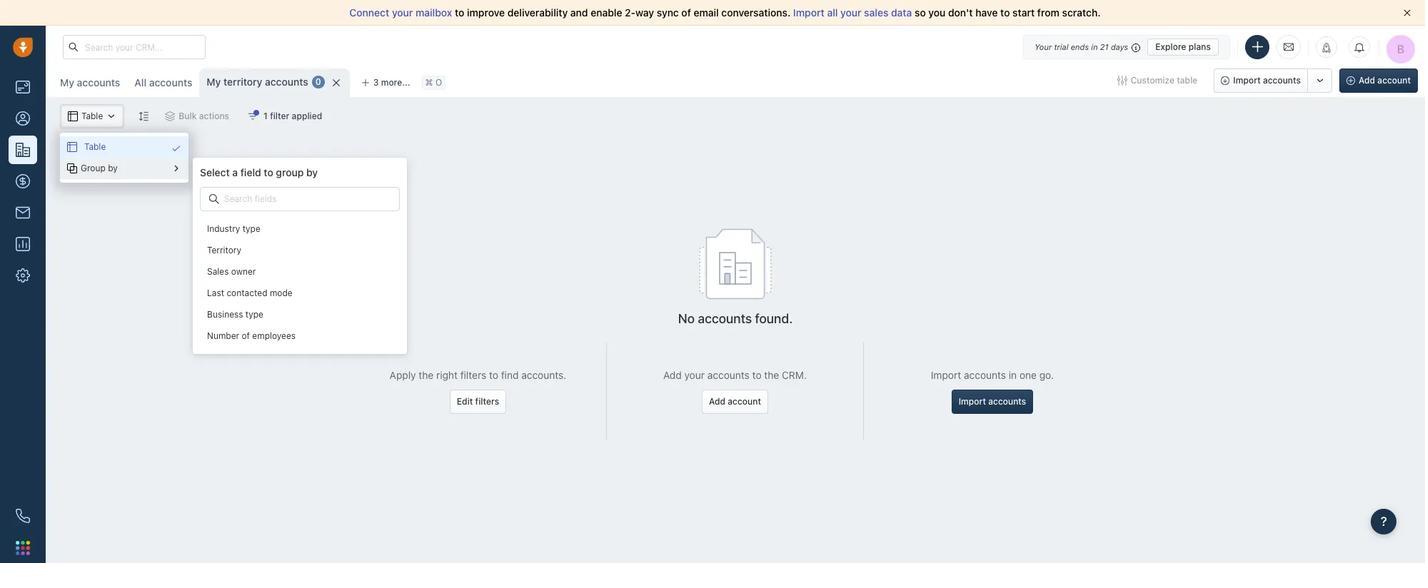 Task type: locate. For each thing, give the bounding box(es) containing it.
1 vertical spatial container_wx8msf4aqz5i3rn1 image
[[67, 164, 77, 174]]

your
[[392, 6, 413, 19], [841, 6, 862, 19]]

1 horizontal spatial by
[[306, 166, 318, 179]]

contacted
[[227, 288, 268, 299]]

0 horizontal spatial your
[[392, 6, 413, 19]]

2 your from the left
[[841, 6, 862, 19]]

enable
[[591, 6, 623, 19]]

0 vertical spatial type
[[243, 224, 261, 235]]

by right the group
[[108, 163, 118, 174]]

2 container_wx8msf4aqz5i3rn1 image from the top
[[67, 164, 77, 174]]

container_wx8msf4aqz5i3rn1 image up group by menu item
[[171, 144, 181, 154]]

table
[[84, 142, 106, 152]]

1 vertical spatial container_wx8msf4aqz5i3rn1 image
[[171, 164, 181, 174]]

container_wx8msf4aqz5i3rn1 image left table
[[67, 142, 77, 152]]

scratch.
[[1063, 6, 1101, 19]]

have
[[976, 6, 998, 19]]

email
[[694, 6, 719, 19]]

1 horizontal spatial to
[[455, 6, 465, 19]]

of right number
[[242, 331, 250, 342]]

to inside menu
[[264, 166, 273, 179]]

by
[[108, 163, 118, 174], [306, 166, 318, 179]]

shade muted image
[[1129, 41, 1141, 53]]

employees
[[252, 331, 296, 342]]

from
[[1038, 6, 1060, 19]]

0 vertical spatial container_wx8msf4aqz5i3rn1 image
[[171, 144, 181, 154]]

field
[[241, 166, 261, 179]]

0 horizontal spatial to
[[264, 166, 273, 179]]

container_wx8msf4aqz5i3rn1 image
[[171, 144, 181, 154], [171, 164, 181, 174], [209, 194, 219, 204]]

number of employees
[[207, 331, 296, 342]]

sales
[[207, 267, 229, 277]]

type for industry type
[[243, 224, 261, 235]]

freshworks switcher image
[[16, 541, 30, 556]]

group
[[276, 166, 304, 179]]

Search fields field
[[223, 192, 320, 206]]

explore
[[1156, 41, 1187, 52]]

0 vertical spatial of
[[682, 6, 691, 19]]

all
[[828, 6, 838, 19]]

container_wx8msf4aqz5i3rn1 image left the group
[[67, 164, 77, 174]]

to for by
[[264, 166, 273, 179]]

0 vertical spatial container_wx8msf4aqz5i3rn1 image
[[67, 142, 77, 152]]

select
[[200, 166, 230, 179]]

business
[[207, 310, 243, 320]]

territory
[[207, 245, 241, 256]]

container_wx8msf4aqz5i3rn1 image
[[67, 142, 77, 152], [67, 164, 77, 174]]

container_wx8msf4aqz5i3rn1 image inside group by menu item
[[67, 164, 77, 174]]

1 vertical spatial type
[[246, 310, 264, 320]]

connect
[[350, 6, 390, 19]]

0 horizontal spatial by
[[108, 163, 118, 174]]

your right all
[[841, 6, 862, 19]]

container_wx8msf4aqz5i3rn1 image for table
[[171, 144, 181, 154]]

1 vertical spatial of
[[242, 331, 250, 342]]

Search your CRM... text field
[[63, 35, 206, 59]]

group
[[81, 163, 106, 174]]

connect your mailbox link
[[350, 6, 455, 19]]

container_wx8msf4aqz5i3rn1 image for group by
[[67, 164, 77, 174]]

1 horizontal spatial your
[[841, 6, 862, 19]]

type
[[243, 224, 261, 235], [246, 310, 264, 320]]

type up number of employees
[[246, 310, 264, 320]]

explore plans link
[[1148, 38, 1219, 55]]

2 horizontal spatial to
[[1001, 6, 1011, 19]]

container_wx8msf4aqz5i3rn1 image left select
[[171, 164, 181, 174]]

to
[[455, 6, 465, 19], [1001, 6, 1011, 19], [264, 166, 273, 179]]

sales owner
[[207, 267, 256, 277]]

data
[[892, 6, 913, 19]]

mode
[[270, 288, 293, 299]]

of
[[682, 6, 691, 19], [242, 331, 250, 342]]

by right group
[[306, 166, 318, 179]]

1 your from the left
[[392, 6, 413, 19]]

last contacted mode
[[207, 288, 293, 299]]

to left 'start'
[[1001, 6, 1011, 19]]

group by
[[81, 163, 118, 174]]

select a field to group by menu
[[60, 133, 407, 354]]

your left mailbox
[[392, 6, 413, 19]]

type right the industry
[[243, 224, 261, 235]]

container_wx8msf4aqz5i3rn1 image for table
[[67, 142, 77, 152]]

mailbox
[[416, 6, 452, 19]]

owner
[[231, 267, 256, 277]]

plans
[[1189, 41, 1212, 52]]

container_wx8msf4aqz5i3rn1 image inside group by menu item
[[171, 164, 181, 174]]

to right mailbox
[[455, 6, 465, 19]]

to right field
[[264, 166, 273, 179]]

container_wx8msf4aqz5i3rn1 image down select
[[209, 194, 219, 204]]

a
[[232, 166, 238, 179]]

1 container_wx8msf4aqz5i3rn1 image from the top
[[67, 142, 77, 152]]

sync
[[657, 6, 679, 19]]

0 horizontal spatial of
[[242, 331, 250, 342]]

of right sync
[[682, 6, 691, 19]]



Task type: describe. For each thing, give the bounding box(es) containing it.
container_wx8msf4aqz5i3rn1 image for group by
[[171, 164, 181, 174]]

business type
[[207, 310, 264, 320]]

of inside select a field to group by menu
[[242, 331, 250, 342]]

phone image
[[9, 502, 37, 531]]

import
[[794, 6, 825, 19]]

select a field to group by
[[200, 166, 318, 179]]

import all your sales data link
[[794, 6, 915, 19]]

you
[[929, 6, 946, 19]]

number
[[207, 331, 239, 342]]

way
[[636, 6, 654, 19]]

2-
[[625, 6, 636, 19]]

explore plans
[[1156, 41, 1212, 52]]

type for business type
[[246, 310, 264, 320]]

group by menu item
[[60, 158, 189, 179]]

and
[[571, 6, 588, 19]]

industry
[[207, 224, 240, 235]]

1 horizontal spatial of
[[682, 6, 691, 19]]

conversations.
[[722, 6, 791, 19]]

don't
[[949, 6, 973, 19]]

so
[[915, 6, 926, 19]]

deliverability
[[508, 6, 568, 19]]

industry type
[[207, 224, 261, 235]]

2 vertical spatial container_wx8msf4aqz5i3rn1 image
[[209, 194, 219, 204]]

sales
[[865, 6, 889, 19]]

by inside menu item
[[108, 163, 118, 174]]

start
[[1013, 6, 1035, 19]]

last
[[207, 288, 224, 299]]

improve
[[467, 6, 505, 19]]

send email image
[[1284, 41, 1294, 53]]

connect your mailbox to improve deliverability and enable 2-way sync of email conversations. import all your sales data so you don't have to start from scratch.
[[350, 6, 1101, 19]]

to for deliverability
[[455, 6, 465, 19]]



Task type: vqa. For each thing, say whether or not it's contained in the screenshot.
Search Fields field
yes



